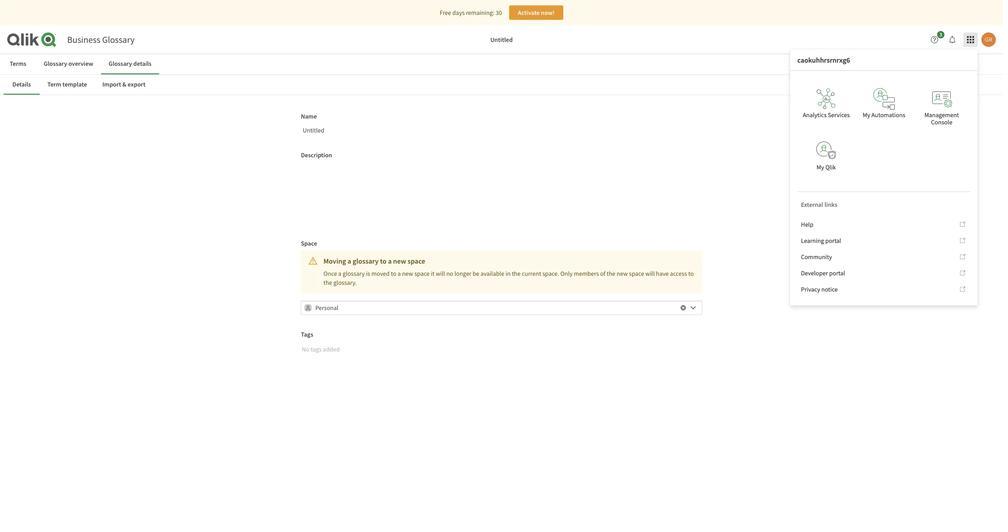 Task type: locate. For each thing, give the bounding box(es) containing it.
glossary up the glossary details
[[102, 34, 135, 45]]

1 vertical spatial glossary
[[343, 270, 365, 278]]

portal
[[825, 237, 841, 245], [829, 269, 845, 277]]

my for my automations
[[863, 111, 870, 119]]

my left "automations"
[[863, 111, 870, 119]]

untitled element
[[205, 36, 798, 44]]

tab list containing terms
[[0, 54, 1003, 74]]

links
[[824, 201, 837, 209]]

glossary
[[353, 257, 379, 266], [343, 270, 365, 278]]

to
[[380, 257, 386, 266], [391, 270, 396, 278], [688, 270, 694, 278]]

glossary up the 'term'
[[44, 60, 67, 68]]

my qlik
[[817, 163, 836, 171]]

no
[[446, 270, 453, 278]]

the right in
[[512, 270, 521, 278]]

the down the once
[[323, 279, 332, 287]]

0 vertical spatial tab list
[[0, 54, 1003, 74]]

developer
[[801, 269, 828, 277]]

my automations button
[[857, 80, 911, 129]]

terms
[[10, 60, 26, 68]]

be
[[473, 270, 479, 278]]

portal inside learning portal link
[[825, 237, 841, 245]]

1 vertical spatial portal
[[829, 269, 845, 277]]

will
[[436, 270, 445, 278], [645, 270, 655, 278]]

my inside my qlik button
[[817, 163, 824, 171]]

glossary up import & export
[[109, 60, 132, 68]]

developer portal link
[[797, 266, 971, 281]]

learning portal link
[[797, 234, 971, 248]]

1 vertical spatial my
[[817, 163, 824, 171]]

a up moved
[[388, 257, 392, 266]]

tab list containing details
[[4, 75, 998, 95]]

will right it
[[436, 270, 445, 278]]

management console
[[924, 111, 959, 126]]

analytics
[[803, 111, 827, 119]]

1 horizontal spatial to
[[391, 270, 396, 278]]

the
[[512, 270, 521, 278], [607, 270, 615, 278], [323, 279, 332, 287]]

0 horizontal spatial will
[[436, 270, 445, 278]]

community
[[801, 253, 832, 261]]

glossary up is
[[353, 257, 379, 266]]

space
[[408, 257, 425, 266], [414, 270, 430, 278], [629, 270, 644, 278]]

days
[[452, 9, 465, 17]]

portal inside developer portal link
[[829, 269, 845, 277]]

help link
[[797, 217, 971, 232]]

import
[[102, 80, 121, 88]]

untitled
[[490, 36, 513, 44]]

0 vertical spatial portal
[[825, 237, 841, 245]]

details
[[133, 60, 151, 68]]

0 horizontal spatial my
[[817, 163, 824, 171]]

portal for learning portal
[[825, 237, 841, 245]]

export
[[128, 80, 145, 88]]

1 horizontal spatial my
[[863, 111, 870, 119]]

moving a glossary to a new space alert
[[301, 250, 702, 293]]

is
[[366, 270, 370, 278]]

glossary inside glossary overview button
[[44, 60, 67, 68]]

0 vertical spatial my
[[863, 111, 870, 119]]

tags
[[301, 331, 313, 339]]

privacy notice
[[801, 285, 838, 294]]

new
[[393, 257, 406, 266], [402, 270, 413, 278], [617, 270, 628, 278]]

management
[[924, 111, 959, 119]]

my left the "qlik"
[[817, 163, 824, 171]]

to right moved
[[391, 270, 396, 278]]

1 will from the left
[[436, 270, 445, 278]]

tab list
[[0, 54, 1003, 74], [4, 75, 998, 95]]

portal right 'learning'
[[825, 237, 841, 245]]

tab list down "untitled" element
[[0, 54, 1003, 74]]

1 horizontal spatial the
[[512, 270, 521, 278]]

remaining:
[[466, 9, 494, 17]]

tab list down 'untitled'
[[4, 75, 998, 95]]

only
[[560, 270, 573, 278]]

moved
[[371, 270, 390, 278]]

will left have
[[645, 270, 655, 278]]

terms button
[[0, 54, 36, 74]]

activate now!
[[518, 9, 555, 17]]

to up moved
[[380, 257, 386, 266]]

my
[[863, 111, 870, 119], [817, 163, 824, 171]]

glossary up glossary.
[[343, 270, 365, 278]]

Select space text field
[[315, 301, 679, 315]]

my inside my automations button
[[863, 111, 870, 119]]

glossary
[[102, 34, 135, 45], [44, 60, 67, 68], [109, 60, 132, 68]]

moving
[[323, 257, 346, 266]]

0 horizontal spatial to
[[380, 257, 386, 266]]

template
[[62, 80, 87, 88]]

1 vertical spatial tab list
[[4, 75, 998, 95]]

business glossary
[[67, 34, 135, 45]]

to right access
[[688, 270, 694, 278]]

current
[[522, 270, 541, 278]]

activate
[[518, 9, 540, 17]]

a
[[347, 257, 351, 266], [388, 257, 392, 266], [338, 270, 341, 278], [398, 270, 401, 278]]

developer portal
[[801, 269, 845, 277]]

1 horizontal spatial will
[[645, 270, 655, 278]]

glossary details button
[[101, 54, 159, 74]]

portal up notice
[[829, 269, 845, 277]]

qlik
[[825, 163, 836, 171]]

console
[[931, 118, 952, 126]]

the right of
[[607, 270, 615, 278]]

glossary for glossary details
[[109, 60, 132, 68]]

glossary inside glossary details button
[[109, 60, 132, 68]]

available
[[481, 270, 504, 278]]

external
[[801, 201, 823, 209]]

term template
[[47, 80, 87, 88]]

free days remaining: 30
[[440, 9, 502, 17]]



Task type: vqa. For each thing, say whether or not it's contained in the screenshot.
current
yes



Task type: describe. For each thing, give the bounding box(es) containing it.
notice
[[821, 285, 838, 294]]

services
[[828, 111, 850, 119]]

30
[[496, 9, 502, 17]]

a right the once
[[338, 270, 341, 278]]

business
[[67, 34, 100, 45]]

0 horizontal spatial the
[[323, 279, 332, 287]]

longer
[[454, 270, 471, 278]]

it
[[431, 270, 435, 278]]

a right moved
[[398, 270, 401, 278]]

portal for developer portal
[[829, 269, 845, 277]]

import & export button
[[95, 75, 153, 95]]

members
[[574, 270, 599, 278]]

glossary overview
[[44, 60, 93, 68]]

space
[[301, 240, 317, 248]]

glossary.
[[333, 279, 357, 287]]

analytics services
[[803, 111, 850, 119]]

in
[[506, 270, 511, 278]]

my for my qlik
[[817, 163, 824, 171]]

learning portal
[[801, 237, 841, 245]]

external links
[[801, 201, 837, 209]]

business glossary element
[[67, 34, 135, 45]]

Name text field
[[299, 123, 702, 138]]

2 horizontal spatial to
[[688, 270, 694, 278]]

glossary for glossary overview
[[44, 60, 67, 68]]

import & export
[[102, 80, 145, 88]]

term
[[47, 80, 61, 88]]

description
[[301, 151, 332, 159]]

&
[[122, 80, 126, 88]]

community link
[[797, 250, 971, 264]]

now!
[[541, 9, 555, 17]]

a right moving
[[347, 257, 351, 266]]

glossary overview button
[[36, 54, 101, 74]]

have
[[656, 270, 669, 278]]

details button
[[4, 75, 40, 95]]

moving a glossary to a new space once a glossary is moved to a new space it will no longer be available in the current space. only members of the new space will have access to the glossary.
[[323, 257, 694, 287]]

glossary details
[[109, 60, 151, 68]]

details
[[12, 80, 31, 88]]

of
[[600, 270, 605, 278]]

my qlik button
[[799, 132, 853, 181]]

term template button
[[40, 75, 95, 95]]

2 horizontal spatial the
[[607, 270, 615, 278]]

caokuhhrsrnrxg6
[[797, 55, 850, 64]]

help
[[801, 221, 813, 229]]

learning
[[801, 237, 824, 245]]

access
[[670, 270, 687, 278]]

privacy
[[801, 285, 820, 294]]

0 vertical spatial glossary
[[353, 257, 379, 266]]

management console button
[[915, 80, 969, 129]]

my automations
[[863, 111, 905, 119]]

free
[[440, 9, 451, 17]]

overview
[[68, 60, 93, 68]]

2 will from the left
[[645, 270, 655, 278]]

privacy notice link
[[797, 282, 971, 297]]

once
[[323, 270, 337, 278]]

activate now! link
[[509, 5, 563, 20]]

name
[[301, 112, 317, 120]]

space.
[[542, 270, 559, 278]]

automations
[[871, 111, 905, 119]]

analytics services button
[[799, 80, 853, 129]]



